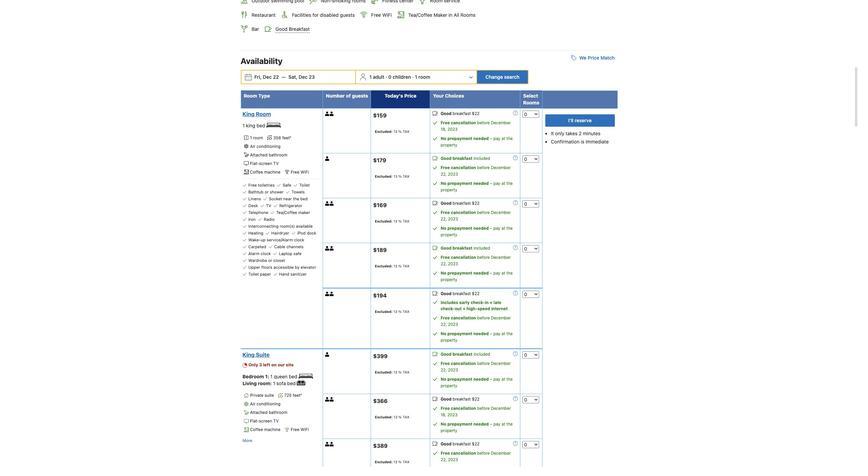 Task type: locate. For each thing, give the bounding box(es) containing it.
floors
[[261, 265, 272, 270]]

excluded: 13 % tax
[[375, 129, 409, 134], [375, 174, 409, 178], [375, 219, 409, 223], [375, 264, 409, 268], [375, 310, 409, 314], [375, 370, 409, 374], [375, 415, 409, 419], [375, 460, 409, 464]]

air conditioning down '1 room'
[[250, 144, 281, 149]]

property for $169's more details on meals and payment options image
[[441, 232, 457, 237]]

4 more details on meals and payment options image from the top
[[513, 441, 518, 446]]

king up king
[[243, 111, 255, 117]]

0 vertical spatial tea/coffee
[[408, 12, 432, 18]]

0 vertical spatial room
[[418, 74, 430, 80]]

· left 0
[[386, 74, 387, 80]]

1 horizontal spatial dec
[[299, 74, 308, 80]]

1 vertical spatial coffee machine
[[250, 427, 281, 432]]

in
[[449, 12, 452, 18], [485, 300, 489, 305]]

4 before december 22, 2023 from the top
[[441, 316, 511, 327]]

7 no prepayment needed from the top
[[441, 422, 489, 427]]

attached bathroom for room
[[250, 152, 287, 157]]

excluded: 13 % tax down $366
[[375, 415, 409, 419]]

facilities for disabled guests
[[292, 12, 355, 18]]

air down '1 room'
[[250, 144, 255, 149]]

2 vertical spatial included
[[474, 352, 490, 357]]

1 horizontal spatial check-
[[471, 300, 485, 305]]

clock down ipod
[[294, 237, 304, 242]]

at for first more details on meals and payment options icon from the top
[[502, 136, 505, 141]]

safe
[[293, 251, 302, 256]]

more link
[[243, 438, 252, 444]]

7 prepayment from the top
[[447, 422, 472, 427]]

1 before december 18, 2023 from the top
[[441, 120, 511, 132]]

guests right the of
[[352, 93, 368, 99]]

good for $366
[[441, 397, 452, 402]]

no prepayment needed
[[441, 136, 489, 141], [441, 181, 489, 186], [441, 226, 489, 231], [441, 271, 489, 276], [441, 331, 489, 336], [441, 377, 489, 382], [441, 422, 489, 427]]

1 vertical spatial flat-
[[250, 419, 259, 424]]

coffee machine for room
[[250, 169, 281, 175]]

1 right children
[[415, 74, 417, 80]]

more details on meals and payment options image for $169
[[513, 200, 518, 205]]

% for $389
[[398, 460, 402, 464]]

attached bathroom down suite
[[250, 410, 287, 415]]

in up speed
[[485, 300, 489, 305]]

13 for $366
[[394, 415, 397, 419]]

excluded: for $159
[[375, 129, 393, 134]]

1 vertical spatial price
[[404, 93, 417, 99]]

included for $179
[[474, 156, 490, 161]]

flat- up more
[[250, 419, 259, 424]]

room down '1 king bed'
[[253, 135, 263, 140]]

private suite
[[250, 393, 274, 398]]

1 left sofa
[[273, 380, 275, 386]]

1 vertical spatial coffee
[[250, 427, 263, 432]]

1 before from the top
[[477, 120, 490, 125]]

excluded: 13 % tax for $189
[[375, 264, 409, 268]]

breakfast for $389
[[453, 442, 471, 447]]

the for first more details on meals and payment options icon from the top
[[507, 136, 513, 141]]

coffee machine up 'toiletries'
[[250, 169, 281, 175]]

1 vertical spatial before december 18, 2023
[[441, 406, 511, 418]]

0 vertical spatial flat-
[[250, 161, 259, 166]]

excluded: 13 % tax down $189
[[375, 264, 409, 268]]

coffee for 1
[[250, 169, 263, 175]]

1 horizontal spatial feet²
[[293, 393, 302, 398]]

1 vertical spatial or
[[268, 258, 272, 263]]

4 no prepayment needed from the top
[[441, 271, 489, 276]]

1 vertical spatial wifi
[[301, 169, 309, 175]]

2 attached bathroom from the top
[[250, 410, 287, 415]]

1 vertical spatial feet²
[[293, 393, 302, 398]]

$159
[[373, 112, 387, 118]]

2 vertical spatial free wifi
[[291, 427, 309, 432]]

coffee up more
[[250, 427, 263, 432]]

check- up high- on the right bottom of the page
[[471, 300, 485, 305]]

1 left king
[[243, 123, 245, 128]]

3 property from the top
[[441, 232, 457, 237]]

0 vertical spatial before december 18, 2023
[[441, 120, 511, 132]]

bed for 1 king bed
[[257, 123, 265, 128]]

room
[[418, 74, 430, 80], [253, 135, 263, 140]]

1 13 from the top
[[394, 129, 397, 134]]

0 vertical spatial tv
[[273, 161, 279, 166]]

excluded: down $179 on the top left
[[375, 174, 393, 178]]

or
[[265, 189, 269, 194], [268, 258, 272, 263]]

2 excluded: from the top
[[375, 174, 393, 178]]

1 horizontal spatial room
[[418, 74, 430, 80]]

restaurant
[[252, 12, 276, 18]]

good breakfast included for $189
[[441, 246, 490, 251]]

356
[[273, 135, 281, 140]]

2 machine from the top
[[264, 427, 281, 432]]

tv down socket at the top left of page
[[266, 203, 271, 208]]

3 excluded: 13 % tax from the top
[[375, 219, 409, 223]]

2 air from the top
[[250, 402, 255, 407]]

2 vertical spatial wifi
[[301, 427, 309, 432]]

0 horizontal spatial price
[[404, 93, 417, 99]]

7 13 from the top
[[394, 415, 397, 419]]

facilities
[[292, 12, 311, 18]]

1 vertical spatial attached bathroom
[[250, 410, 287, 415]]

7 free cancellation from the top
[[441, 406, 476, 411]]

coffee for private
[[250, 427, 263, 432]]

excluded: 13 % tax down $159
[[375, 129, 409, 134]]

2 at from the top
[[502, 181, 505, 186]]

price for we
[[588, 55, 599, 61]]

conditioning down suite
[[257, 402, 281, 407]]

2023
[[447, 127, 458, 132], [448, 172, 458, 177], [448, 217, 458, 222], [448, 261, 458, 267], [448, 322, 458, 327], [448, 368, 458, 373], [447, 412, 458, 418], [448, 457, 458, 462]]

heating
[[248, 230, 263, 236]]

4 excluded: from the top
[[375, 264, 393, 268]]

2 conditioning from the top
[[257, 402, 281, 407]]

excluded: 13 % tax for $169
[[375, 219, 409, 223]]

excluded: 13 % tax down the $389
[[375, 460, 409, 464]]

radio
[[264, 217, 275, 222]]

attached down the private
[[250, 410, 268, 415]]

we price match button
[[568, 52, 617, 64]]

0 vertical spatial room
[[244, 93, 257, 99]]

3 more details on meals and payment options image from the top
[[513, 245, 518, 250]]

8 excluded: 13 % tax from the top
[[375, 460, 409, 464]]

0 vertical spatial or
[[265, 189, 269, 194]]

toilet for toilet
[[299, 182, 310, 188]]

in left all
[[449, 12, 452, 18]]

4 % from the top
[[398, 264, 402, 268]]

machine for 1 room
[[264, 169, 281, 175]]

property for first more details on meals and payment options icon from the top
[[441, 143, 457, 148]]

1 vertical spatial flat-screen tv
[[250, 419, 279, 424]]

tea/coffee down 'refrigerator'
[[276, 210, 297, 215]]

bathroom
[[269, 152, 287, 157], [269, 410, 287, 415]]

1 before december 22, 2023 from the top
[[441, 165, 511, 177]]

+ left late
[[490, 300, 493, 305]]

4 good breakfast $22 from the top
[[441, 397, 480, 402]]

0 horizontal spatial tea/coffee
[[276, 210, 297, 215]]

0 horizontal spatial ·
[[386, 74, 387, 80]]

flat-screen tv down private suite
[[250, 419, 279, 424]]

free
[[371, 12, 381, 18], [441, 120, 450, 125], [441, 165, 450, 170], [291, 169, 299, 175], [248, 182, 257, 188], [441, 210, 450, 215], [441, 255, 450, 260], [441, 316, 450, 321], [441, 361, 450, 366], [441, 406, 450, 411], [291, 427, 299, 432], [441, 451, 450, 456]]

rooms down select
[[523, 100, 539, 106]]

price for today's
[[404, 93, 417, 99]]

1 vertical spatial free wifi
[[291, 169, 309, 175]]

22, for $169
[[441, 217, 447, 222]]

conditioning down 356
[[257, 144, 281, 149]]

13 for $169
[[394, 219, 397, 223]]

0 horizontal spatial clock
[[261, 251, 271, 256]]

good breakfast $22 for $366
[[441, 397, 480, 402]]

· right children
[[412, 74, 414, 80]]

1 air from the top
[[250, 144, 255, 149]]

1 vertical spatial conditioning
[[257, 402, 281, 407]]

king suite
[[243, 352, 270, 358]]

1 down king
[[250, 135, 252, 140]]

conditioning for room
[[257, 144, 281, 149]]

13 for $194
[[394, 310, 397, 314]]

air conditioning for room
[[250, 144, 281, 149]]

room up '1 king bed'
[[256, 111, 271, 117]]

property
[[441, 143, 457, 148], [441, 187, 457, 193], [441, 232, 457, 237], [441, 277, 457, 282], [441, 338, 457, 343], [441, 383, 457, 388], [441, 428, 457, 433]]

no prepayment needed for $169's more details on meals and payment options image
[[441, 226, 489, 231]]

number
[[326, 93, 345, 99]]

air for private
[[250, 402, 255, 407]]

good
[[276, 26, 288, 32], [441, 111, 452, 116], [441, 156, 452, 161], [441, 201, 452, 206], [441, 246, 452, 251], [441, 291, 452, 296], [441, 352, 452, 357], [441, 397, 452, 402], [441, 442, 452, 447]]

linens
[[248, 196, 261, 201]]

1 horizontal spatial in
[[485, 300, 489, 305]]

screen up 'toiletries'
[[259, 161, 272, 166]]

bed right king
[[257, 123, 265, 128]]

13 for $389
[[394, 460, 397, 464]]

4 excluded: 13 % tax from the top
[[375, 264, 409, 268]]

0 horizontal spatial feet²
[[282, 135, 291, 140]]

we price match
[[579, 55, 615, 61]]

0 vertical spatial 18,
[[441, 127, 446, 132]]

tv down suite
[[273, 419, 279, 424]]

1 horizontal spatial clock
[[294, 237, 304, 242]]

screen down private suite
[[259, 419, 272, 424]]

living
[[243, 380, 257, 386]]

the for 1st more details on meals and payment options image from the bottom
[[507, 377, 513, 382]]

excluded: down $159
[[375, 129, 393, 134]]

1 bathroom from the top
[[269, 152, 287, 157]]

0 vertical spatial king
[[243, 111, 255, 117]]

room:
[[258, 380, 272, 386]]

private
[[250, 393, 264, 398]]

0 vertical spatial feet²
[[282, 135, 291, 140]]

2 excluded: 13 % tax from the top
[[375, 174, 409, 178]]

good breakfast $22 for $389
[[441, 442, 480, 447]]

tax for $159
[[403, 129, 409, 134]]

6 excluded: 13 % tax from the top
[[375, 370, 409, 374]]

6 22, from the top
[[441, 457, 447, 462]]

flat-screen tv for room
[[250, 161, 279, 166]]

5 december from the top
[[491, 316, 511, 321]]

1 vertical spatial room
[[256, 111, 271, 117]]

1 vertical spatial air conditioning
[[250, 402, 281, 407]]

1 for 1 adult · 0 children · 1 room
[[369, 74, 372, 80]]

0 horizontal spatial +
[[463, 306, 466, 311]]

1 horizontal spatial tea/coffee
[[408, 12, 432, 18]]

coffee machine up more
[[250, 427, 281, 432]]

flat- up free toiletries on the top left of page
[[250, 161, 259, 166]]

breakfast
[[453, 111, 471, 116], [453, 156, 472, 161], [453, 201, 471, 206], [453, 246, 472, 251], [453, 291, 471, 296], [453, 352, 472, 357], [453, 397, 471, 402], [453, 442, 471, 447]]

2 coffee from the top
[[250, 427, 263, 432]]

confirmation
[[551, 139, 580, 145]]

2 attached from the top
[[250, 410, 268, 415]]

2 screen from the top
[[259, 419, 272, 424]]

at for more details on meals and payment options image corresponding to $179
[[502, 181, 505, 186]]

+ right out in the right of the page
[[463, 306, 466, 311]]

1 horizontal spatial toilet
[[299, 182, 310, 188]]

hand
[[279, 272, 289, 277]]

tax for $169
[[403, 219, 409, 223]]

immediate
[[586, 139, 609, 145]]

excluded: 13 % tax for $366
[[375, 415, 409, 419]]

0 vertical spatial price
[[588, 55, 599, 61]]

0 vertical spatial +
[[490, 300, 493, 305]]

more details on meals and payment options image for $389
[[513, 441, 518, 446]]

1 screen from the top
[[259, 161, 272, 166]]

air conditioning
[[250, 144, 281, 149], [250, 402, 281, 407]]

22, for $389
[[441, 457, 447, 462]]

7 breakfast from the top
[[453, 397, 471, 402]]

2 coffee machine from the top
[[250, 427, 281, 432]]

1 horizontal spatial ·
[[412, 74, 414, 80]]

more details on meals and payment options image
[[513, 156, 518, 160], [513, 200, 518, 205], [513, 245, 518, 250], [513, 352, 518, 356]]

2023 for more details on meals and payment options image corresponding to $179
[[448, 172, 458, 177]]

1 vertical spatial machine
[[264, 427, 281, 432]]

0 vertical spatial toilet
[[299, 182, 310, 188]]

rooms
[[461, 12, 476, 18], [523, 100, 539, 106]]

0 vertical spatial included
[[474, 156, 490, 161]]

5 excluded: from the top
[[375, 310, 393, 314]]

price inside we price match dropdown button
[[588, 55, 599, 61]]

only
[[555, 131, 564, 136]]

sofa
[[276, 380, 286, 386]]

takes
[[566, 131, 578, 136]]

before december 22, 2023 for $179
[[441, 165, 511, 177]]

5 prepayment from the top
[[447, 331, 472, 336]]

1 vertical spatial bathroom
[[269, 410, 287, 415]]

match
[[601, 55, 615, 61]]

2 vertical spatial tv
[[273, 419, 279, 424]]

bathroom down suite
[[269, 410, 287, 415]]

check- down "includes"
[[441, 306, 455, 311]]

bed down 1 queen bed
[[287, 380, 296, 386]]

3 good breakfast $22 from the top
[[441, 291, 480, 296]]

occupancy image
[[325, 157, 330, 161], [330, 201, 334, 206], [325, 292, 330, 296], [330, 292, 334, 296], [325, 353, 330, 357], [325, 442, 330, 447]]

1 horizontal spatial rooms
[[523, 100, 539, 106]]

guests right disabled
[[340, 12, 355, 18]]

select
[[523, 93, 538, 99]]

0 vertical spatial coffee machine
[[250, 169, 281, 175]]

excluded: for $169
[[375, 219, 393, 223]]

bed up couch image
[[289, 374, 297, 380]]

1 more details on meals and payment options image from the top
[[513, 156, 518, 160]]

breakfast
[[289, 26, 310, 32]]

0 horizontal spatial check-
[[441, 306, 455, 311]]

feet² right 356
[[282, 135, 291, 140]]

·
[[386, 74, 387, 80], [412, 74, 414, 80]]

only
[[248, 362, 258, 368]]

attached down '1 room'
[[250, 152, 268, 157]]

1 vertical spatial attached
[[250, 410, 268, 415]]

rooms right all
[[461, 12, 476, 18]]

6 before december 22, 2023 from the top
[[441, 451, 511, 462]]

toilet up towels
[[299, 182, 310, 188]]

at for more details on meals and payment options image related to $189
[[502, 271, 505, 276]]

4 prepayment from the top
[[447, 271, 472, 276]]

air conditioning down private suite
[[250, 402, 281, 407]]

1 vertical spatial good breakfast included
[[441, 246, 490, 251]]

0 vertical spatial bathroom
[[269, 152, 287, 157]]

8 13 from the top
[[394, 460, 397, 464]]

before december 18, 2023
[[441, 120, 511, 132], [441, 406, 511, 418]]

excluded: down $399
[[375, 370, 393, 374]]

room left type at the top
[[244, 93, 257, 99]]

3 at from the top
[[502, 226, 505, 231]]

1 vertical spatial in
[[485, 300, 489, 305]]

available
[[296, 224, 313, 229]]

suite
[[265, 393, 274, 398]]

1 vertical spatial king
[[243, 352, 255, 358]]

7 needed from the top
[[473, 422, 489, 427]]

1 more details on meals and payment options image from the top
[[513, 111, 518, 115]]

6 needed from the top
[[473, 377, 489, 382]]

free wifi for 356 feet²
[[291, 169, 309, 175]]

6 % from the top
[[398, 370, 402, 374]]

room right children
[[418, 74, 430, 80]]

3 before from the top
[[477, 210, 490, 215]]

1 excluded: from the top
[[375, 129, 393, 134]]

or up the 'floors'
[[268, 258, 272, 263]]

excluded: 13 % tax for $399
[[375, 370, 409, 374]]

+
[[490, 300, 493, 305], [463, 306, 466, 311]]

–
[[490, 136, 492, 141], [490, 181, 492, 186], [490, 226, 492, 231], [490, 271, 492, 276], [490, 331, 492, 336], [490, 377, 492, 382], [490, 422, 492, 427]]

feet² for 356 feet²
[[282, 135, 291, 140]]

18, for $366's more details on meals and payment options icon
[[441, 412, 446, 418]]

breakfast for $169
[[453, 201, 471, 206]]

or down 'toiletries'
[[265, 189, 269, 194]]

1 adult · 0 children · 1 room button
[[357, 71, 476, 84]]

1 horizontal spatial price
[[588, 55, 599, 61]]

0 vertical spatial attached
[[250, 152, 268, 157]]

needed
[[473, 136, 489, 141], [473, 181, 489, 186], [473, 226, 489, 231], [473, 271, 489, 276], [473, 331, 489, 336], [473, 377, 489, 382], [473, 422, 489, 427]]

occupancy image
[[325, 112, 330, 116], [330, 112, 334, 116], [325, 201, 330, 206], [325, 246, 330, 251], [330, 246, 334, 251], [325, 397, 330, 402], [330, 397, 334, 402], [330, 442, 334, 447]]

2 air conditioning from the top
[[250, 402, 281, 407]]

air down the private
[[250, 402, 255, 407]]

flat-screen tv up 'toiletries'
[[250, 161, 279, 166]]

0 vertical spatial check-
[[471, 300, 485, 305]]

1 flat-screen tv from the top
[[250, 161, 279, 166]]

ipod dock
[[297, 230, 316, 236]]

good breakfast
[[276, 26, 310, 32]]

alarm
[[248, 251, 260, 256]]

king
[[243, 111, 255, 117], [243, 352, 255, 358]]

bed
[[257, 123, 265, 128], [300, 196, 308, 201], [289, 374, 297, 380], [287, 380, 296, 386]]

1 vertical spatial toilet
[[248, 272, 259, 277]]

1 vertical spatial screen
[[259, 419, 272, 424]]

clock up wardrobe or closet
[[261, 251, 271, 256]]

feet² right 725
[[293, 393, 302, 398]]

excluded: 13 % tax for $179
[[375, 174, 409, 178]]

tea/coffee
[[408, 12, 432, 18], [276, 210, 297, 215]]

good for $179
[[441, 156, 452, 161]]

3 – from the top
[[490, 226, 492, 231]]

5 good breakfast $22 from the top
[[441, 442, 480, 447]]

1 adult · 0 children · 1 room
[[369, 74, 430, 80]]

excluded: down the $194
[[375, 310, 393, 314]]

wake-
[[248, 237, 261, 242]]

december
[[491, 120, 511, 125], [491, 165, 511, 170], [491, 210, 511, 215], [491, 255, 511, 260], [491, 316, 511, 321], [491, 361, 511, 366], [491, 406, 511, 411], [491, 451, 511, 456]]

5 – pay at the property from the top
[[441, 331, 513, 343]]

1 $22 from the top
[[472, 111, 480, 116]]

1 needed from the top
[[473, 136, 489, 141]]

0 vertical spatial conditioning
[[257, 144, 281, 149]]

toilet down the upper
[[248, 272, 259, 277]]

property for more details on meals and payment options image corresponding to $179
[[441, 187, 457, 193]]

1 22, from the top
[[441, 172, 447, 177]]

price right today's at left
[[404, 93, 417, 99]]

good breakfast $22 for $194
[[441, 291, 480, 296]]

attached bathroom down 356
[[250, 152, 287, 157]]

more details on meals and payment options image
[[513, 111, 518, 115], [513, 291, 518, 296], [513, 396, 518, 401], [513, 441, 518, 446]]

paper
[[260, 272, 271, 277]]

excluded: down $169
[[375, 219, 393, 223]]

0 horizontal spatial dec
[[263, 74, 272, 80]]

5 no from the top
[[441, 331, 446, 336]]

1 vertical spatial air
[[250, 402, 255, 407]]

change
[[486, 74, 503, 80]]

5 % from the top
[[398, 310, 402, 314]]

1 vertical spatial included
[[474, 246, 490, 251]]

0 vertical spatial coffee
[[250, 169, 263, 175]]

tv up 'toiletries'
[[273, 161, 279, 166]]

0 vertical spatial good breakfast included
[[441, 156, 490, 161]]

1 vertical spatial tea/coffee
[[276, 210, 297, 215]]

dec left 22
[[263, 74, 272, 80]]

excluded: down the $389
[[375, 460, 393, 464]]

good for $389
[[441, 442, 452, 447]]

1 no prepayment needed from the top
[[441, 136, 489, 141]]

% for $179
[[398, 174, 402, 178]]

8 excluded: from the top
[[375, 460, 393, 464]]

flat-screen tv for suite
[[250, 419, 279, 424]]

0 horizontal spatial rooms
[[461, 12, 476, 18]]

8 breakfast from the top
[[453, 442, 471, 447]]

telephone
[[248, 210, 268, 215]]

feet² for 725 feet²
[[293, 393, 302, 398]]

dec left 23
[[299, 74, 308, 80]]

0 vertical spatial wifi
[[382, 12, 392, 18]]

internet
[[491, 306, 508, 311]]

dec
[[263, 74, 272, 80], [299, 74, 308, 80]]

4 property from the top
[[441, 277, 457, 282]]

bathroom down 356
[[269, 152, 287, 157]]

– pay at the property
[[441, 136, 513, 148], [441, 181, 513, 193], [441, 226, 513, 237], [441, 271, 513, 282], [441, 331, 513, 343], [441, 377, 513, 388], [441, 422, 513, 433]]

2 tax from the top
[[403, 174, 409, 178]]

excluded: 13 % tax down $169
[[375, 219, 409, 223]]

2 cancellation from the top
[[451, 165, 476, 170]]

excluded: 13 % tax down the $194
[[375, 310, 409, 314]]

22, for $189
[[441, 261, 447, 267]]

wifi for 725 feet²
[[301, 427, 309, 432]]

2 18, from the top
[[441, 412, 446, 418]]

$399
[[373, 353, 388, 359]]

king
[[246, 123, 255, 128]]

1 18, from the top
[[441, 127, 446, 132]]

0 vertical spatial air conditioning
[[250, 144, 281, 149]]

1 room
[[250, 135, 263, 140]]

speed
[[478, 306, 490, 311]]

4 needed from the top
[[473, 271, 489, 276]]

1 vertical spatial tv
[[266, 203, 271, 208]]

bed for 1 queen bed
[[289, 374, 297, 380]]

1 vertical spatial room
[[253, 135, 263, 140]]

1 left adult
[[369, 74, 372, 80]]

tv for room
[[273, 161, 279, 166]]

excluded: down $366
[[375, 415, 393, 419]]

more details on meals and payment options image for $179
[[513, 156, 518, 160]]

excluded: 13 % tax down $179 on the top left
[[375, 174, 409, 178]]

2023 for $366's more details on meals and payment options icon
[[447, 412, 458, 418]]

0 vertical spatial screen
[[259, 161, 272, 166]]

0 horizontal spatial in
[[449, 12, 452, 18]]

price right we
[[588, 55, 599, 61]]

0 vertical spatial in
[[449, 12, 452, 18]]

0 vertical spatial air
[[250, 144, 255, 149]]

$22 for $169
[[472, 201, 480, 206]]

tax
[[403, 129, 409, 134], [403, 174, 409, 178], [403, 219, 409, 223], [403, 264, 409, 268], [403, 310, 409, 314], [403, 370, 409, 374], [403, 415, 409, 419], [403, 460, 409, 464]]

1 vertical spatial check-
[[441, 306, 455, 311]]

0 vertical spatial flat-screen tv
[[250, 161, 279, 166]]

excluded: 13 % tax down $399
[[375, 370, 409, 374]]

7 tax from the top
[[403, 415, 409, 419]]

the for $169's more details on meals and payment options image
[[507, 226, 513, 231]]

0 vertical spatial attached bathroom
[[250, 152, 287, 157]]

feet²
[[282, 135, 291, 140], [293, 393, 302, 398]]

tax for $389
[[403, 460, 409, 464]]

0 horizontal spatial toilet
[[248, 272, 259, 277]]

clock
[[294, 237, 304, 242], [261, 251, 271, 256]]

1 vertical spatial 18,
[[441, 412, 446, 418]]

property for $366's more details on meals and payment options icon
[[441, 428, 457, 433]]

2 before december 22, 2023 from the top
[[441, 210, 511, 222]]

king up the only
[[243, 352, 255, 358]]

4 22, from the top
[[441, 322, 447, 327]]

king for king suite
[[243, 352, 255, 358]]

excluded: down $189
[[375, 264, 393, 268]]

2 vertical spatial good breakfast included
[[441, 352, 490, 357]]

0 vertical spatial machine
[[264, 169, 281, 175]]

air for 1
[[250, 144, 255, 149]]

before december 22, 2023
[[441, 165, 511, 177], [441, 210, 511, 222], [441, 255, 511, 267], [441, 316, 511, 327], [441, 361, 511, 373], [441, 451, 511, 462]]

1 horizontal spatial +
[[490, 300, 493, 305]]

in inside includes early check-in + late check-out + high-speed internet
[[485, 300, 489, 305]]

1 left the queen
[[270, 374, 273, 380]]

2
[[579, 131, 582, 136]]

coffee up free toiletries on the top left of page
[[250, 169, 263, 175]]

$22 for $389
[[472, 442, 480, 447]]

3 tax from the top
[[403, 219, 409, 223]]

tea/coffee left "maker"
[[408, 12, 432, 18]]

wifi
[[382, 12, 392, 18], [301, 169, 309, 175], [301, 427, 309, 432]]

attached for room
[[250, 152, 268, 157]]

closet
[[273, 258, 285, 263]]

tea/coffee maker in all rooms
[[408, 12, 476, 18]]



Task type: vqa. For each thing, say whether or not it's contained in the screenshot.
Good Breakfast
yes



Task type: describe. For each thing, give the bounding box(es) containing it.
4 pay from the top
[[494, 271, 500, 276]]

1 vertical spatial clock
[[261, 251, 271, 256]]

1 – from the top
[[490, 136, 492, 141]]

safe
[[283, 182, 291, 188]]

or for wardrobe
[[268, 258, 272, 263]]

4 – pay at the property from the top
[[441, 271, 513, 282]]

cable channels
[[274, 244, 304, 249]]

3 december from the top
[[491, 210, 511, 215]]

interconnecting room(s) available
[[248, 224, 313, 229]]

1 queen bed
[[270, 374, 299, 380]]

2 needed from the top
[[473, 181, 489, 186]]

3 no from the top
[[441, 226, 446, 231]]

includes
[[441, 300, 458, 305]]

5 22, from the top
[[441, 368, 447, 373]]

3 – pay at the property from the top
[[441, 226, 513, 237]]

6 – pay at the property from the top
[[441, 377, 513, 388]]

1 dec from the left
[[263, 74, 272, 80]]

3 prepayment from the top
[[447, 226, 472, 231]]

today's
[[385, 93, 403, 99]]

% for $169
[[398, 219, 402, 223]]

6 – from the top
[[490, 377, 492, 382]]

attached bathroom for suite
[[250, 410, 287, 415]]

bathroom for 725
[[269, 410, 287, 415]]

early
[[459, 300, 470, 305]]

2023 for more details on meals and payment options image related to $189
[[448, 261, 458, 267]]

4 no from the top
[[441, 271, 446, 276]]

excluded: 13 % tax for $194
[[375, 310, 409, 314]]

king suite link
[[243, 352, 319, 358]]

of
[[346, 93, 351, 99]]

13 for $179
[[394, 174, 397, 178]]

no prepayment needed for more details on meals and payment options image corresponding to $179
[[441, 181, 489, 186]]

it
[[551, 131, 554, 136]]

1 for 1 sofa bed
[[273, 380, 275, 386]]

6 before from the top
[[477, 361, 490, 366]]

0 vertical spatial free wifi
[[371, 12, 392, 18]]

6 no from the top
[[441, 377, 446, 382]]

cable
[[274, 244, 285, 249]]

4 free cancellation from the top
[[441, 255, 476, 260]]

our
[[278, 362, 285, 368]]

queen
[[274, 374, 288, 380]]

22, for $179
[[441, 172, 447, 177]]

good for $189
[[441, 246, 452, 251]]

5 free cancellation from the top
[[441, 316, 476, 321]]

2 · from the left
[[412, 74, 414, 80]]

bathtub
[[248, 189, 264, 194]]

356 feet²
[[273, 135, 291, 140]]

left
[[263, 362, 270, 368]]

or for bathtub
[[265, 189, 269, 194]]

0 horizontal spatial room
[[253, 135, 263, 140]]

13 for $159
[[394, 129, 397, 134]]

search
[[504, 74, 520, 80]]

tax for $366
[[403, 415, 409, 419]]

2 pay from the top
[[494, 181, 500, 186]]

the for $366's more details on meals and payment options icon
[[507, 422, 513, 427]]

7 cancellation from the top
[[451, 406, 476, 411]]

machine for private suite
[[264, 427, 281, 432]]

no prepayment needed for more details on meals and payment options image related to $189
[[441, 271, 489, 276]]

6 december from the top
[[491, 361, 511, 366]]

22
[[273, 74, 279, 80]]

select rooms
[[523, 93, 539, 106]]

bedroom 1:
[[243, 374, 270, 380]]

attached for suite
[[250, 410, 268, 415]]

at for 1st more details on meals and payment options image from the bottom
[[502, 377, 505, 382]]

ipod
[[297, 230, 306, 236]]

1 free cancellation from the top
[[441, 120, 476, 125]]

excluded: for $399
[[375, 370, 393, 374]]

5 at from the top
[[502, 331, 505, 336]]

$189
[[373, 247, 387, 253]]

3 needed from the top
[[473, 226, 489, 231]]

breakfast for $194
[[453, 291, 471, 296]]

good for $169
[[441, 201, 452, 206]]

2 – from the top
[[490, 181, 492, 186]]

toiletries
[[258, 182, 275, 188]]

5 needed from the top
[[473, 331, 489, 336]]

5 before december 22, 2023 from the top
[[441, 361, 511, 373]]

0
[[388, 74, 391, 80]]

8 free cancellation from the top
[[441, 451, 476, 456]]

1 vertical spatial +
[[463, 306, 466, 311]]

laptop safe
[[279, 251, 302, 256]]

service/alarm
[[267, 237, 293, 242]]

$194
[[373, 292, 387, 299]]

1 pay from the top
[[494, 136, 500, 141]]

refrigerator
[[279, 203, 302, 208]]

3 included from the top
[[474, 352, 490, 357]]

1 king bed
[[243, 123, 266, 128]]

change search button
[[477, 71, 528, 84]]

6 cancellation from the top
[[451, 361, 476, 366]]

5 cancellation from the top
[[451, 316, 476, 321]]

1 breakfast from the top
[[453, 111, 471, 116]]

8 before from the top
[[477, 451, 490, 456]]

6 free cancellation from the top
[[441, 361, 476, 366]]

7 – pay at the property from the top
[[441, 422, 513, 433]]

elevator
[[301, 265, 316, 270]]

sat,
[[288, 74, 297, 80]]

5 – from the top
[[490, 331, 492, 336]]

$366
[[373, 398, 388, 404]]

maker
[[434, 12, 447, 18]]

wardrobe or closet
[[248, 258, 285, 263]]

2 – pay at the property from the top
[[441, 181, 513, 193]]

5 before from the top
[[477, 316, 490, 321]]

5 no prepayment needed from the top
[[441, 331, 489, 336]]

couch image
[[297, 381, 305, 386]]

excluded: for $366
[[375, 415, 393, 419]]

maker
[[298, 210, 310, 215]]

bathtub or shower
[[248, 189, 284, 194]]

tax for $189
[[403, 264, 409, 268]]

excluded: 13 % tax for $159
[[375, 129, 409, 134]]

4 december from the top
[[491, 255, 511, 260]]

$22 for $194
[[472, 291, 480, 296]]

laptop
[[279, 251, 292, 256]]

7 no from the top
[[441, 422, 446, 427]]

2 prepayment from the top
[[447, 181, 472, 186]]

wifi for 356 feet²
[[301, 169, 309, 175]]

$389
[[373, 443, 388, 449]]

sanitizer
[[290, 272, 307, 277]]

bar
[[252, 26, 259, 32]]

5 property from the top
[[441, 338, 457, 343]]

includes early check-in + late check-out + high-speed internet
[[441, 300, 508, 311]]

7 december from the top
[[491, 406, 511, 411]]

fri,
[[254, 74, 262, 80]]

the for more details on meals and payment options image corresponding to $179
[[507, 181, 513, 186]]

tea/coffee for tea/coffee maker
[[276, 210, 297, 215]]

4 cancellation from the top
[[451, 255, 476, 260]]

—
[[282, 74, 286, 80]]

excluded: for $194
[[375, 310, 393, 314]]

tea/coffee for tea/coffee maker in all rooms
[[408, 12, 432, 18]]

socket near the bed
[[269, 196, 308, 201]]

all
[[454, 12, 459, 18]]

7 pay from the top
[[494, 422, 500, 427]]

tax for $179
[[403, 174, 409, 178]]

$179
[[373, 157, 386, 163]]

free toiletries
[[248, 182, 275, 188]]

before december 18, 2023 for $366's more details on meals and payment options icon
[[441, 406, 511, 418]]

conditioning for suite
[[257, 402, 281, 407]]

minutes
[[583, 131, 601, 136]]

2 before from the top
[[477, 165, 490, 170]]

8 december from the top
[[491, 451, 511, 456]]

6 breakfast from the top
[[453, 352, 472, 357]]

1 prepayment from the top
[[447, 136, 472, 141]]

upper
[[248, 265, 260, 270]]

more details on meals and payment options image for $194
[[513, 291, 518, 296]]

7 before from the top
[[477, 406, 490, 411]]

2 december from the top
[[491, 165, 511, 170]]

fri, dec 22 button
[[252, 71, 282, 83]]

3 free cancellation from the top
[[441, 210, 476, 215]]

only 3 left on our site
[[248, 362, 294, 368]]

tea/coffee maker
[[276, 210, 310, 215]]

flat- for 1
[[250, 161, 259, 166]]

interconnecting
[[248, 224, 279, 229]]

0 vertical spatial rooms
[[461, 12, 476, 18]]

more details on meals and payment options image for $189
[[513, 245, 518, 250]]

king room link
[[243, 111, 319, 118]]

your choices
[[433, 93, 464, 99]]

hand sanitizer
[[279, 272, 307, 277]]

2023 for $169's more details on meals and payment options image
[[448, 217, 458, 222]]

room type
[[244, 93, 270, 99]]

before december 22, 2023 for $189
[[441, 255, 511, 267]]

disabled
[[320, 12, 339, 18]]

1 · from the left
[[386, 74, 387, 80]]

4 more details on meals and payment options image from the top
[[513, 352, 518, 356]]

accessible
[[274, 265, 294, 270]]

children
[[393, 74, 411, 80]]

room(s)
[[280, 224, 295, 229]]

flat- for private
[[250, 419, 259, 424]]

5 pay from the top
[[494, 331, 500, 336]]

at for $366's more details on meals and payment options icon
[[502, 422, 505, 427]]

2023 for 1st more details on meals and payment options image from the bottom
[[448, 368, 458, 373]]

carpeted
[[248, 244, 266, 249]]

good breakfast $22 for $169
[[441, 201, 480, 206]]

4 before from the top
[[477, 255, 490, 260]]

1 – pay at the property from the top
[[441, 136, 513, 148]]

air conditioning for suite
[[250, 402, 281, 407]]

$169
[[373, 202, 387, 208]]

before december 18, 2023 for first more details on meals and payment options icon from the top
[[441, 120, 511, 132]]

bed down towels
[[300, 196, 308, 201]]

breakfast for $179
[[453, 156, 472, 161]]

excluded: for $179
[[375, 174, 393, 178]]

2023 for first more details on meals and payment options icon from the top
[[447, 127, 458, 132]]

1 good breakfast $22 from the top
[[441, 111, 480, 116]]

toilet for toilet paper
[[248, 272, 259, 277]]

it only takes 2 minutes confirmation is immediate
[[551, 131, 609, 145]]

% for $189
[[398, 264, 402, 268]]

no prepayment needed for $366's more details on meals and payment options icon
[[441, 422, 489, 427]]

alarm clock
[[248, 251, 271, 256]]

8 cancellation from the top
[[451, 451, 476, 456]]

choices
[[445, 93, 464, 99]]

more details on meals and payment options image for $366
[[513, 396, 518, 401]]

725
[[284, 393, 292, 398]]

change search
[[486, 74, 520, 80]]

adult
[[373, 74, 384, 80]]

3 good breakfast included from the top
[[441, 352, 490, 357]]

7 – from the top
[[490, 422, 492, 427]]

1 december from the top
[[491, 120, 511, 125]]

0 vertical spatial clock
[[294, 237, 304, 242]]

i'll reserve
[[568, 118, 592, 123]]

2 dec from the left
[[299, 74, 308, 80]]

desk
[[248, 203, 258, 208]]

good breakfast included for $179
[[441, 156, 490, 161]]

2 free cancellation from the top
[[441, 165, 476, 170]]

6 prepayment from the top
[[447, 377, 472, 382]]

1 cancellation from the top
[[451, 120, 476, 125]]

1 vertical spatial guests
[[352, 93, 368, 99]]

upper floors accessible by elevator
[[248, 265, 316, 270]]

725 feet²
[[284, 393, 302, 398]]

0 vertical spatial guests
[[340, 12, 355, 18]]

channels
[[286, 244, 304, 249]]

1 for 1 queen bed
[[270, 374, 273, 380]]

tv for suite
[[273, 419, 279, 424]]

breakfast for $189
[[453, 246, 472, 251]]

% for $159
[[398, 129, 402, 134]]

up
[[261, 237, 266, 242]]

excluded: for $189
[[375, 264, 393, 268]]

3 pay from the top
[[494, 226, 500, 231]]

number of guests
[[326, 93, 368, 99]]

2 no from the top
[[441, 181, 446, 186]]

3 cancellation from the top
[[451, 210, 476, 215]]

toilet paper
[[248, 272, 271, 277]]

no prepayment needed for 1st more details on meals and payment options image from the bottom
[[441, 377, 489, 382]]

free wifi for 725 feet²
[[291, 427, 309, 432]]

% for $399
[[398, 370, 402, 374]]

by
[[295, 265, 300, 270]]

before december 22, 2023 for $169
[[441, 210, 511, 222]]

before december 22, 2023 for $389
[[441, 451, 511, 462]]

1 vertical spatial rooms
[[523, 100, 539, 106]]

bathroom for 356
[[269, 152, 287, 157]]

your
[[433, 93, 444, 99]]

23
[[309, 74, 315, 80]]

6 pay from the top
[[494, 377, 500, 382]]

shower
[[270, 189, 284, 194]]

today's price
[[385, 93, 417, 99]]

type
[[258, 93, 270, 99]]

1 no from the top
[[441, 136, 446, 141]]

1 sofa bed
[[273, 380, 297, 386]]

tax for $194
[[403, 310, 409, 314]]

room inside dropdown button
[[418, 74, 430, 80]]

4 – from the top
[[490, 271, 492, 276]]



